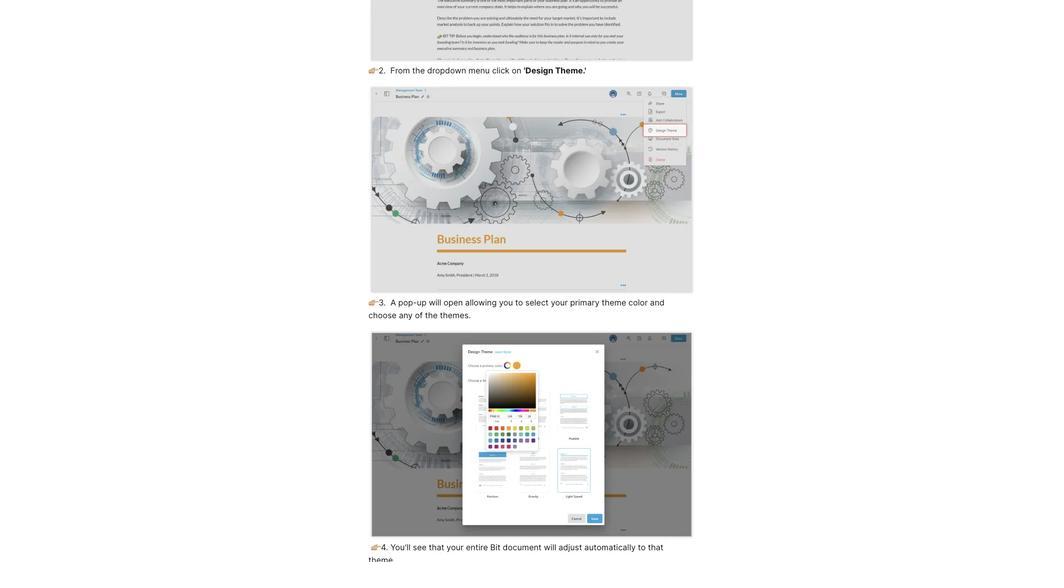 Task type: vqa. For each thing, say whether or not it's contained in the screenshot.
see at the left
yes



Task type: describe. For each thing, give the bounding box(es) containing it.
2 that from the left
[[649, 542, 664, 553]]

choose
[[369, 310, 397, 320]]

entire
[[466, 542, 488, 553]]

on
[[512, 65, 522, 75]]

pop-
[[399, 298, 417, 308]]

👉🏼3.
[[369, 298, 386, 308]]

theme.'
[[556, 65, 587, 75]]

click
[[492, 65, 510, 75]]

any
[[399, 310, 413, 320]]

your inside 👉🏼3.  a pop-up will open allowing you to select your primary theme color and choose any of the themes.
[[551, 298, 568, 308]]

and
[[651, 298, 665, 308]]

👉🏼2.
[[369, 65, 386, 75]]

theme
[[602, 298, 627, 308]]

theme.
[[369, 555, 395, 562]]

color
[[629, 298, 648, 308]]

up
[[417, 298, 427, 308]]

the inside 👉🏼3.  a pop-up will open allowing you to select your primary theme color and choose any of the themes.
[[425, 310, 438, 320]]

select
[[526, 298, 549, 308]]

dropdown
[[428, 65, 467, 75]]

will inside 👉🏼4. you'll see that your entire bit document will adjust automatically to that theme.
[[544, 542, 557, 553]]

you'll
[[391, 542, 411, 553]]

bit
[[491, 542, 501, 553]]

you
[[499, 298, 513, 308]]

'design
[[524, 65, 554, 75]]

primary
[[571, 298, 600, 308]]

your inside 👉🏼4. you'll see that your entire bit document will adjust automatically to that theme.
[[447, 542, 464, 553]]

menu
[[469, 65, 490, 75]]



Task type: locate. For each thing, give the bounding box(es) containing it.
open
[[444, 298, 463, 308]]

see
[[413, 542, 427, 553]]

will left "adjust"
[[544, 542, 557, 553]]

will
[[429, 298, 442, 308], [544, 542, 557, 553]]

1 vertical spatial the
[[425, 310, 438, 320]]

to inside 👉🏼4. you'll see that your entire bit document will adjust automatically to that theme.
[[638, 542, 646, 553]]

that right "see"
[[429, 542, 445, 553]]

1 horizontal spatial that
[[649, 542, 664, 553]]

will right 'up'
[[429, 298, 442, 308]]

0 horizontal spatial will
[[429, 298, 442, 308]]

👉🏼4.
[[371, 542, 388, 553]]

0 vertical spatial the
[[413, 65, 425, 75]]

themes.
[[440, 310, 471, 320]]

1 horizontal spatial will
[[544, 542, 557, 553]]

1 vertical spatial your
[[447, 542, 464, 553]]

to inside 👉🏼3.  a pop-up will open allowing you to select your primary theme color and choose any of the themes.
[[516, 298, 523, 308]]

your left entire
[[447, 542, 464, 553]]

of
[[415, 310, 423, 320]]

1 that from the left
[[429, 542, 445, 553]]

1 vertical spatial will
[[544, 542, 557, 553]]

your right select
[[551, 298, 568, 308]]

to right automatically
[[638, 542, 646, 553]]

👉🏼3.  a pop-up will open allowing you to select your primary theme color and choose any of the themes.
[[369, 298, 667, 320]]

document
[[503, 542, 542, 553]]

the
[[413, 65, 425, 75], [425, 310, 438, 320]]

0 horizontal spatial your
[[447, 542, 464, 553]]

your
[[551, 298, 568, 308], [447, 542, 464, 553]]

0 vertical spatial will
[[429, 298, 442, 308]]

0 horizontal spatial that
[[429, 542, 445, 553]]

automatically
[[585, 542, 636, 553]]

that
[[429, 542, 445, 553], [649, 542, 664, 553]]

👉🏼4. you'll see that your entire bit document will adjust automatically to that theme.
[[369, 542, 666, 562]]

will inside 👉🏼3.  a pop-up will open allowing you to select your primary theme color and choose any of the themes.
[[429, 298, 442, 308]]

to
[[516, 298, 523, 308], [638, 542, 646, 553]]

that right automatically
[[649, 542, 664, 553]]

👉🏼2.  from the dropdown menu click on 'design theme.'
[[369, 65, 587, 75]]

to right you
[[516, 298, 523, 308]]

0 vertical spatial your
[[551, 298, 568, 308]]

the left "dropdown"
[[413, 65, 425, 75]]

allowing
[[466, 298, 497, 308]]

0 vertical spatial to
[[516, 298, 523, 308]]

1 horizontal spatial to
[[638, 542, 646, 553]]

1 vertical spatial to
[[638, 542, 646, 553]]

1 horizontal spatial your
[[551, 298, 568, 308]]

adjust
[[559, 542, 583, 553]]

0 horizontal spatial to
[[516, 298, 523, 308]]

the right of
[[425, 310, 438, 320]]



